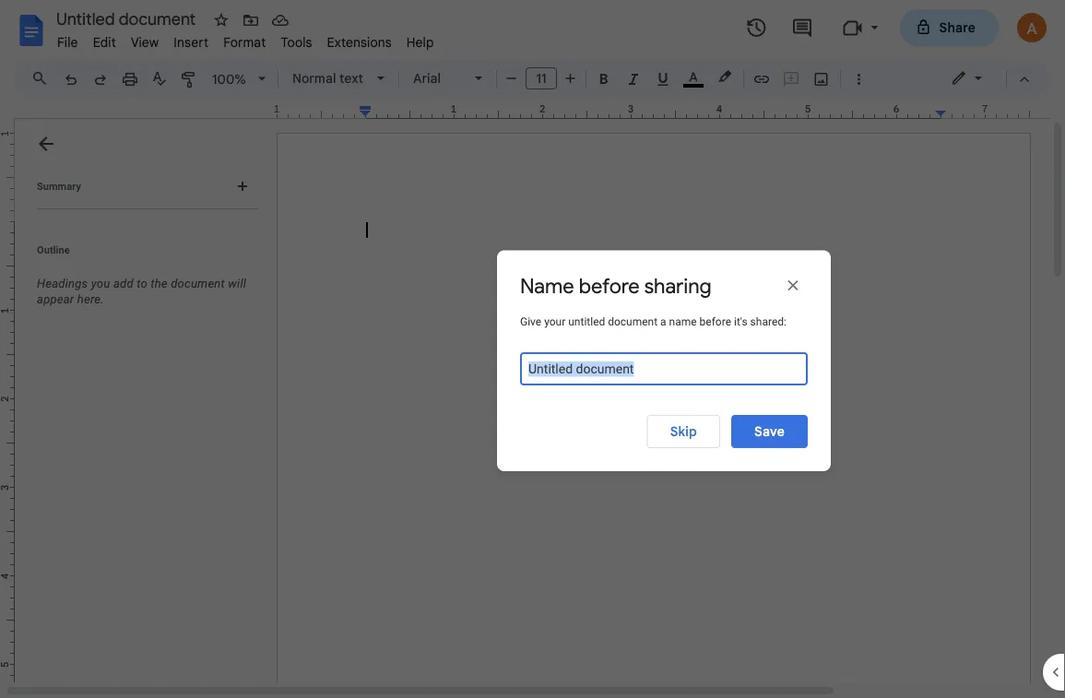 Task type: locate. For each thing, give the bounding box(es) containing it.
before left 'it's'
[[700, 315, 732, 328]]

save button
[[732, 415, 808, 449]]

your
[[545, 315, 566, 328]]

0 vertical spatial before
[[579, 274, 640, 299]]

untitled
[[569, 315, 606, 328]]

Rename text field
[[50, 7, 207, 30]]

1 vertical spatial before
[[700, 315, 732, 328]]

menu bar
[[50, 24, 442, 54]]

menu bar inside menu bar banner
[[50, 24, 442, 54]]

Star checkbox
[[209, 7, 234, 33]]

before up untitled
[[579, 274, 640, 299]]

left margin image
[[278, 104, 371, 118]]

give
[[521, 315, 542, 328]]

name
[[521, 274, 575, 299]]

1 horizontal spatial before
[[700, 315, 732, 328]]

Give your untitled document a name before it's shared: text field
[[521, 353, 808, 386]]

before
[[579, 274, 640, 299], [700, 315, 732, 328]]

share. private to only me. image
[[916, 19, 933, 36]]

top margin image
[[0, 134, 14, 227]]

name before sharing dialog
[[497, 251, 832, 472]]

0 horizontal spatial before
[[579, 274, 640, 299]]

name
[[670, 315, 697, 328]]



Task type: describe. For each thing, give the bounding box(es) containing it.
give your untitled document a name before it's shared:
[[521, 315, 787, 328]]

menu bar banner
[[0, 0, 1066, 699]]

it's
[[735, 315, 748, 328]]

document
[[608, 315, 658, 328]]

a
[[661, 315, 667, 328]]

skip
[[671, 424, 698, 440]]

name before sharing
[[521, 274, 712, 299]]

sharing
[[645, 274, 712, 299]]

skip button
[[648, 415, 721, 449]]

save
[[755, 424, 785, 440]]

shared:
[[751, 315, 787, 328]]

Menus field
[[23, 66, 64, 91]]

name before sharing heading
[[521, 274, 712, 299]]

name before sharing application
[[0, 0, 1066, 699]]

right margin image
[[937, 104, 1030, 118]]

main toolbar
[[54, 0, 874, 482]]



Task type: vqa. For each thing, say whether or not it's contained in the screenshot.
Outline
no



